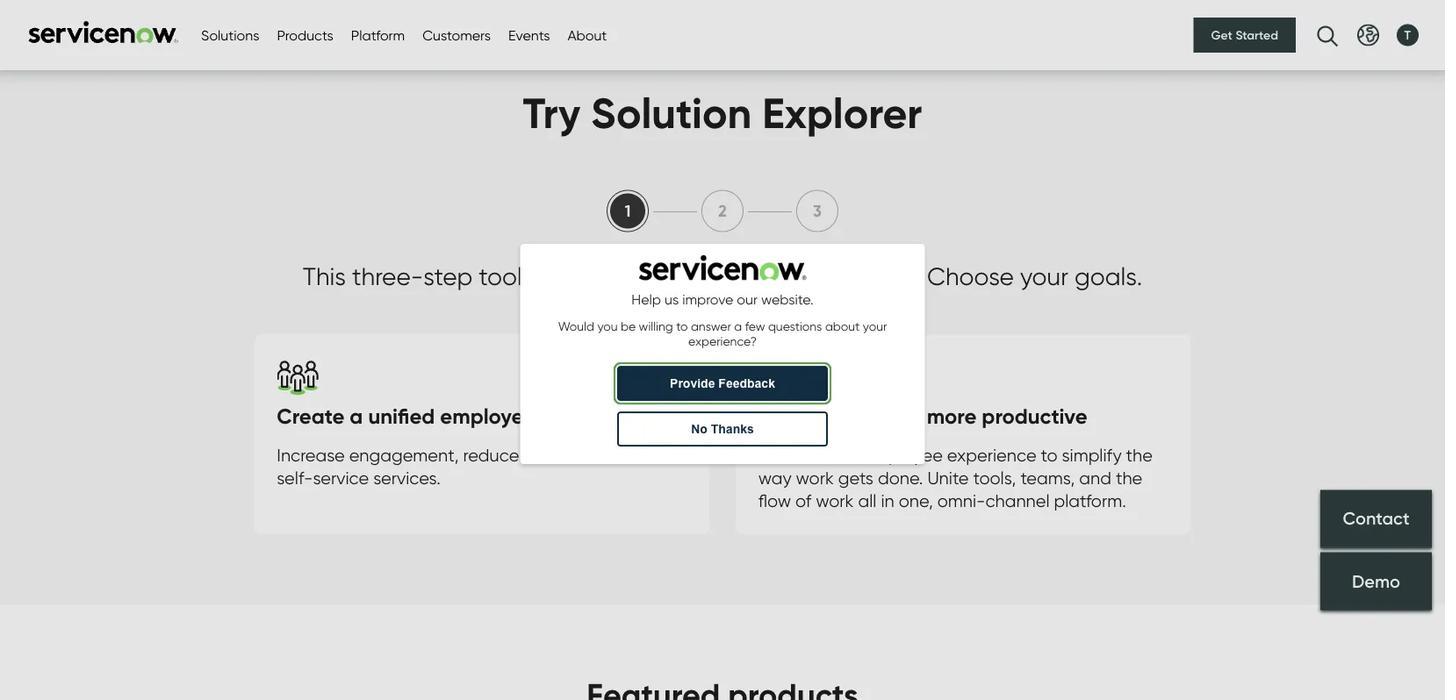 Task type: describe. For each thing, give the bounding box(es) containing it.
2
[[719, 202, 727, 221]]

tool
[[479, 262, 522, 291]]

engagement,
[[349, 446, 459, 467]]

1 horizontal spatial you
[[632, 262, 673, 291]]

thanks
[[711, 421, 754, 435]]

increase
[[277, 446, 345, 467]]

0 horizontal spatial experience
[[541, 404, 650, 430]]

platform.
[[1054, 491, 1127, 512]]

make
[[758, 404, 811, 430]]

products link
[[380, 0, 436, 61]]

your inside would you be willing to answer a few questions about your experience?
[[863, 317, 887, 332]]

channel
[[986, 491, 1050, 512]]

unified
[[368, 404, 435, 430]]

find
[[679, 262, 721, 291]]

website.
[[761, 290, 814, 307]]

productive
[[982, 404, 1088, 430]]

services.
[[373, 468, 441, 490]]

willing
[[639, 317, 673, 332]]

1
[[625, 202, 631, 221]]

make employees more productive
[[758, 404, 1088, 430]]

create a unified employee experience
[[277, 404, 650, 430]]

0 horizontal spatial a
[[350, 404, 363, 430]]

platform link
[[467, 0, 521, 61]]

this
[[303, 262, 346, 291]]

in
[[881, 491, 895, 512]]

connect
[[758, 446, 828, 467]]

platform
[[467, 22, 521, 39]]

about
[[825, 317, 860, 332]]

0 vertical spatial work
[[796, 468, 834, 490]]

try
[[523, 87, 581, 140]]

you inside would you be willing to answer a few questions about your experience?
[[597, 317, 618, 332]]

more
[[927, 404, 977, 430]]

customers
[[552, 22, 621, 39]]

customers link
[[552, 0, 621, 61]]

questions
[[768, 317, 822, 332]]

help
[[632, 290, 661, 307]]

improve
[[682, 290, 734, 307]]

provide
[[670, 375, 715, 389]]

a inside would you be willing to answer a few questions about your experience?
[[734, 317, 742, 332]]

service
[[313, 468, 369, 490]]

solutions
[[289, 22, 349, 39]]

provide feedback button
[[617, 365, 828, 400]]

sales
[[1353, 23, 1387, 40]]

self-
[[277, 468, 313, 490]]

servicenow image
[[26, 21, 180, 43]]

solution
[[591, 87, 752, 140]]

create
[[277, 404, 345, 430]]

deliver
[[610, 446, 663, 467]]

provide feedback
[[670, 375, 775, 389]]

goals.
[[1075, 262, 1143, 291]]

flow
[[758, 491, 791, 512]]

all
[[858, 491, 877, 512]]

servicenow logo image
[[638, 253, 807, 279]]

can
[[528, 262, 571, 291]]



Task type: vqa. For each thing, say whether or not it's contained in the screenshot.
'1'
yes



Task type: locate. For each thing, give the bounding box(es) containing it.
a left few
[[734, 317, 742, 332]]

few
[[745, 317, 765, 332]]

work up of
[[796, 468, 834, 490]]

your
[[1020, 262, 1069, 291], [863, 317, 887, 332]]

this three-step tool can help you find the right solution. choose your goals.
[[303, 262, 1143, 291]]

a left unified
[[350, 404, 363, 430]]

contact
[[1296, 23, 1349, 40]]

and down simplify
[[1080, 468, 1112, 490]]

done.
[[878, 468, 923, 490]]

solutions link
[[289, 0, 349, 66]]

you
[[632, 262, 673, 291], [597, 317, 618, 332]]

your right about
[[863, 317, 887, 332]]

would
[[558, 317, 594, 332]]

work
[[796, 468, 834, 490], [816, 491, 854, 512]]

1 vertical spatial to
[[1041, 446, 1058, 467]]

reduce
[[463, 446, 519, 467]]

step
[[424, 262, 473, 291]]

to right the willing
[[676, 317, 688, 332]]

answer
[[691, 317, 731, 332]]

1 vertical spatial a
[[350, 404, 363, 430]]

teams,
[[1021, 468, 1075, 490]]

0 horizontal spatial and
[[574, 446, 606, 467]]

and right costs, in the bottom left of the page
[[574, 446, 606, 467]]

help
[[577, 262, 626, 291]]

contact sales
[[1296, 23, 1387, 40]]

to inside connect the employee experience to simplify the way work gets done. unite tools, teams, and the flow of work all in one, omni-channel platform.
[[1041, 446, 1058, 467]]

your left goals.
[[1020, 262, 1069, 291]]

gets
[[839, 468, 874, 490]]

costs,
[[524, 446, 569, 467]]

products
[[380, 22, 436, 39]]

0 vertical spatial and
[[574, 446, 606, 467]]

increase engagement, reduce costs, and deliver self-service services.
[[277, 446, 663, 490]]

contact sales link
[[1273, 10, 1410, 53]]

0 vertical spatial experience
[[541, 404, 650, 430]]

feedback
[[719, 375, 775, 389]]

omni-
[[938, 491, 986, 512]]

explorer
[[762, 87, 922, 140]]

employees
[[817, 404, 922, 430]]

experience up tools,
[[947, 446, 1037, 467]]

try solution explorer
[[523, 87, 922, 140]]

1 horizontal spatial employee
[[864, 446, 943, 467]]

and inside increase engagement, reduce costs, and deliver self-service services.
[[574, 446, 606, 467]]

choose
[[927, 262, 1014, 291]]

1 horizontal spatial experience
[[947, 446, 1037, 467]]

0 vertical spatial to
[[676, 317, 688, 332]]

employee up the reduce in the left bottom of the page
[[440, 404, 536, 430]]

no thanks button
[[617, 410, 828, 446]]

to for willing
[[676, 317, 688, 332]]

1 vertical spatial you
[[597, 317, 618, 332]]

0 horizontal spatial employee
[[440, 404, 536, 430]]

employee
[[440, 404, 536, 430], [864, 446, 943, 467]]

work down gets
[[816, 491, 854, 512]]

0 vertical spatial employee
[[440, 404, 536, 430]]

employee experience
[[35, 19, 226, 44]]

1 vertical spatial employee
[[864, 446, 943, 467]]

0 horizontal spatial you
[[597, 317, 618, 332]]

1 horizontal spatial your
[[1020, 262, 1069, 291]]

a
[[734, 317, 742, 332], [350, 404, 363, 430]]

right
[[771, 262, 822, 291]]

1 vertical spatial work
[[816, 491, 854, 512]]

experience?
[[688, 332, 757, 347]]

0 vertical spatial your
[[1020, 262, 1069, 291]]

help us improve our website. dialog
[[520, 243, 925, 463]]

1 horizontal spatial a
[[734, 317, 742, 332]]

would you be willing to answer a few questions about your experience?
[[558, 317, 890, 347]]

0 vertical spatial a
[[734, 317, 742, 332]]

one,
[[899, 491, 933, 512]]

1 vertical spatial your
[[863, 317, 887, 332]]

experience
[[127, 19, 226, 44]]

1 horizontal spatial to
[[1041, 446, 1058, 467]]

employee
[[35, 19, 122, 44]]

you left 'find' at left top
[[632, 262, 673, 291]]

be
[[621, 317, 636, 332]]

1 vertical spatial experience
[[947, 446, 1037, 467]]

1 horizontal spatial and
[[1080, 468, 1112, 490]]

to up teams,
[[1041, 446, 1058, 467]]

0 vertical spatial you
[[632, 262, 673, 291]]

0 horizontal spatial to
[[676, 317, 688, 332]]

and inside connect the employee experience to simplify the way work gets done. unite tools, teams, and the flow of work all in one, omni-channel platform.
[[1080, 468, 1112, 490]]

us
[[665, 290, 679, 307]]

connect the employee experience to simplify the way work gets done. unite tools, teams, and the flow of work all in one, omni-channel platform.
[[758, 446, 1153, 512]]

help us improve our website.
[[632, 290, 814, 307]]

0 horizontal spatial your
[[863, 317, 887, 332]]

you left be
[[597, 317, 618, 332]]

employee inside connect the employee experience to simplify the way work gets done. unite tools, teams, and the flow of work all in one, omni-channel platform.
[[864, 446, 943, 467]]

experience inside connect the employee experience to simplify the way work gets done. unite tools, teams, and the flow of work all in one, omni-channel platform.
[[947, 446, 1037, 467]]

simplify
[[1062, 446, 1122, 467]]

no thanks
[[691, 421, 754, 435]]

our
[[737, 290, 758, 307]]

of
[[796, 491, 812, 512]]

to inside would you be willing to answer a few questions about your experience?
[[676, 317, 688, 332]]

2 link
[[702, 190, 744, 233]]

the
[[727, 262, 765, 291], [833, 446, 859, 467], [1126, 446, 1153, 467], [1116, 468, 1143, 490]]

no
[[691, 421, 708, 435]]

1 vertical spatial and
[[1080, 468, 1112, 490]]

3 link
[[796, 190, 839, 233]]

and
[[574, 446, 606, 467], [1080, 468, 1112, 490]]

to for experience
[[1041, 446, 1058, 467]]

3
[[813, 202, 822, 221]]

tools,
[[973, 468, 1016, 490]]

solution.
[[828, 262, 921, 291]]

unite
[[928, 468, 969, 490]]

three-
[[352, 262, 424, 291]]

1 link
[[607, 190, 649, 233]]

way
[[758, 468, 792, 490]]

employee up done.
[[864, 446, 943, 467]]

experience up deliver
[[541, 404, 650, 430]]



